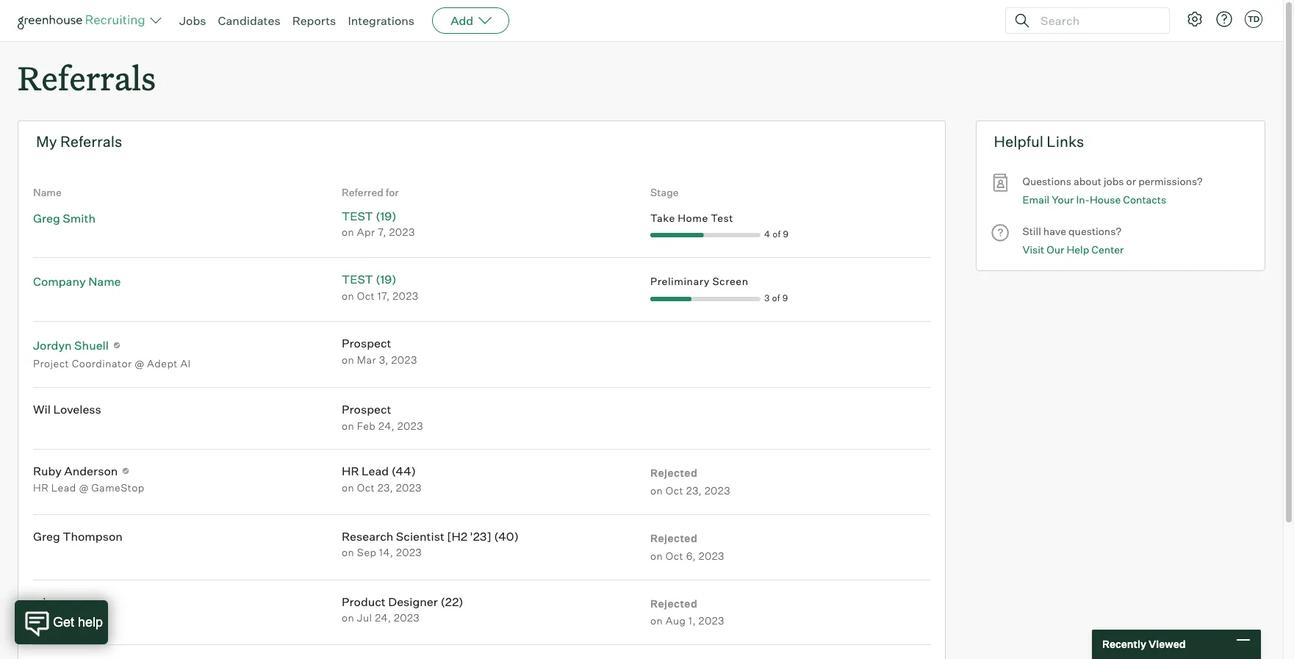 Task type: locate. For each thing, give the bounding box(es) containing it.
hr inside hr lead (44) on oct 23, 2023
[[342, 464, 359, 479]]

following image up the gamestop
[[121, 467, 130, 476]]

2023 right the 1,
[[699, 615, 725, 627]]

2023 right "3,"
[[391, 353, 417, 366]]

wil
[[33, 402, 51, 417]]

integrations link
[[348, 13, 415, 28]]

g
[[33, 594, 40, 609]]

your
[[1052, 193, 1074, 205]]

on left 6,
[[651, 550, 663, 562]]

candidates link
[[218, 13, 281, 28]]

0 horizontal spatial lead
[[51, 481, 76, 494]]

oct
[[357, 290, 375, 302], [357, 481, 375, 494], [666, 484, 684, 497], [666, 550, 684, 562]]

prospect inside prospect on feb 24, 2023
[[342, 402, 391, 417]]

(19) for greg smith
[[376, 209, 397, 223]]

on up research
[[342, 481, 354, 494]]

0 vertical spatial (19)
[[376, 209, 397, 223]]

1 horizontal spatial following image
[[121, 467, 130, 476]]

or
[[1126, 175, 1136, 188]]

14,
[[379, 546, 393, 559]]

24, inside the product designer (22) on jul 24, 2023
[[375, 612, 391, 624]]

lead inside hr lead (44) on oct 23, 2023
[[362, 464, 389, 479]]

2 vertical spatial rejected
[[651, 597, 698, 610]]

2023 right 6,
[[699, 550, 725, 562]]

test for greg smith
[[342, 209, 373, 223]]

prospect up feb
[[342, 402, 391, 417]]

take home test
[[651, 211, 733, 224]]

0 vertical spatial lead
[[362, 464, 389, 479]]

0 vertical spatial of
[[773, 229, 781, 240]]

of right '3'
[[772, 293, 780, 304]]

visit
[[1023, 243, 1045, 255]]

2 rejected from the top
[[651, 532, 698, 545]]

test inside test (19) on oct 17, 2023
[[342, 272, 373, 287]]

2023 inside prospect on mar 3, 2023
[[391, 353, 417, 366]]

research
[[342, 529, 393, 544]]

0 vertical spatial 9
[[783, 229, 789, 240]]

greg thompson
[[33, 529, 123, 544]]

2 test (19) link from the top
[[342, 272, 397, 287]]

2 prospect from the top
[[342, 402, 391, 417]]

9
[[783, 229, 789, 240], [783, 293, 788, 304]]

(44)
[[391, 464, 416, 479]]

on inside test (19) on oct 17, 2023
[[342, 290, 354, 302]]

rejected inside rejected on oct 6, 2023
[[651, 532, 698, 545]]

1 vertical spatial lead
[[51, 481, 76, 494]]

lead left (44)
[[362, 464, 389, 479]]

oct up research
[[357, 481, 375, 494]]

following image up 'project coordinator @ adept ai'
[[112, 341, 121, 350]]

test
[[342, 209, 373, 223], [342, 272, 373, 287]]

referrals down greenhouse recruiting image
[[18, 56, 156, 99]]

on left feb
[[342, 419, 354, 432]]

2 greg from the top
[[33, 529, 60, 544]]

1 (19) from the top
[[376, 209, 397, 223]]

23, up rejected on oct 6, 2023
[[686, 484, 702, 497]]

hr down feb
[[342, 464, 359, 479]]

@ left the adept
[[135, 357, 144, 370]]

greg smith
[[33, 211, 96, 225]]

24,
[[378, 419, 395, 432], [375, 612, 391, 624]]

test inside test (19) on apr 7, 2023
[[342, 209, 373, 223]]

2023 down designer
[[394, 612, 420, 624]]

1 vertical spatial greg
[[33, 529, 60, 544]]

on inside test (19) on apr 7, 2023
[[342, 226, 354, 238]]

1 vertical spatial 24,
[[375, 612, 391, 624]]

(19) inside test (19) on oct 17, 2023
[[376, 272, 397, 287]]

following image for hr lead (44)
[[121, 467, 130, 476]]

still
[[1023, 225, 1041, 238]]

house
[[1090, 193, 1121, 205]]

0 horizontal spatial following image
[[112, 341, 121, 350]]

rejected
[[651, 467, 698, 479], [651, 532, 698, 545], [651, 597, 698, 610]]

referrals right my
[[60, 132, 122, 151]]

oct left 6,
[[666, 550, 684, 562]]

9 for greg smith
[[783, 229, 789, 240]]

company
[[33, 275, 86, 289]]

1 vertical spatial test
[[342, 272, 373, 287]]

1 horizontal spatial hr
[[342, 464, 359, 479]]

(19) up 17, in the left of the page
[[376, 272, 397, 287]]

2023 down (44)
[[396, 481, 422, 494]]

2 (19) from the top
[[376, 272, 397, 287]]

0 vertical spatial prospect
[[342, 336, 391, 351]]

0 horizontal spatial 23,
[[378, 481, 393, 494]]

permissions?
[[1139, 175, 1203, 188]]

on left aug at right bottom
[[651, 615, 663, 627]]

our
[[1047, 243, 1065, 255]]

24, right jul
[[375, 612, 391, 624]]

oct inside hr lead (44) on oct 23, 2023
[[357, 481, 375, 494]]

on up rejected on oct 6, 2023
[[651, 484, 663, 497]]

home
[[678, 211, 708, 224]]

greg left smith
[[33, 211, 60, 225]]

referred
[[342, 186, 384, 199]]

0 vertical spatial test
[[342, 209, 373, 223]]

2023 inside test (19) on apr 7, 2023
[[389, 226, 415, 238]]

greg for greg smith
[[33, 211, 60, 225]]

on inside prospect on feb 24, 2023
[[342, 419, 354, 432]]

@ down anderson
[[79, 481, 89, 494]]

prospect for prospect on mar 3, 2023
[[342, 336, 391, 351]]

1 vertical spatial (19)
[[376, 272, 397, 287]]

test (19) link for greg smith
[[342, 209, 397, 223]]

(19) inside test (19) on apr 7, 2023
[[376, 209, 397, 223]]

2023 inside prospect on feb 24, 2023
[[397, 419, 423, 432]]

rejected for research scientist [h2 '23] (40)
[[651, 532, 698, 545]]

1 test (19) link from the top
[[342, 209, 397, 223]]

(22)
[[441, 594, 463, 609]]

0 vertical spatial hr
[[342, 464, 359, 479]]

prospect inside prospect on mar 3, 2023
[[342, 336, 391, 351]]

greg left thompson
[[33, 529, 60, 544]]

reports
[[292, 13, 336, 28]]

0 vertical spatial rejected
[[651, 467, 698, 479]]

2023 right 17, in the left of the page
[[393, 290, 419, 302]]

1 test from the top
[[342, 209, 373, 223]]

greg
[[33, 211, 60, 225], [33, 529, 60, 544]]

on left apr
[[342, 226, 354, 238]]

on inside hr lead (44) on oct 23, 2023
[[342, 481, 354, 494]]

1 greg from the top
[[33, 211, 60, 225]]

project coordinator @ adept ai
[[33, 357, 191, 370]]

2023
[[389, 226, 415, 238], [393, 290, 419, 302], [391, 353, 417, 366], [397, 419, 423, 432], [396, 481, 422, 494], [705, 484, 731, 497], [396, 546, 422, 559], [699, 550, 725, 562], [394, 612, 420, 624], [699, 615, 725, 627]]

hr lead (44) on oct 23, 2023
[[342, 464, 422, 494]]

rejected inside rejected on oct 23, 2023
[[651, 467, 698, 479]]

2023 up rejected on oct 6, 2023
[[705, 484, 731, 497]]

1 vertical spatial referrals
[[60, 132, 122, 151]]

jobs
[[1104, 175, 1124, 188]]

oct left 17, in the left of the page
[[357, 290, 375, 302]]

0 horizontal spatial name
[[33, 186, 62, 199]]

questions about jobs or permissions? email your in-house contacts
[[1023, 175, 1203, 205]]

ruby anderson
[[33, 464, 118, 479]]

'23]
[[470, 529, 492, 544]]

0 vertical spatial test (19) link
[[342, 209, 397, 223]]

hr
[[342, 464, 359, 479], [33, 481, 49, 494]]

0 horizontal spatial hr
[[33, 481, 49, 494]]

helpful
[[994, 132, 1044, 151]]

2023 right feb
[[397, 419, 423, 432]]

0 vertical spatial following image
[[112, 341, 121, 350]]

on inside rejected on oct 23, 2023
[[651, 484, 663, 497]]

0 vertical spatial 24,
[[378, 419, 395, 432]]

test up apr
[[342, 209, 373, 223]]

0 vertical spatial greg
[[33, 211, 60, 225]]

24, right feb
[[378, 419, 395, 432]]

1 horizontal spatial 23,
[[686, 484, 702, 497]]

1 vertical spatial rejected
[[651, 532, 698, 545]]

1 vertical spatial @
[[79, 481, 89, 494]]

2023 inside rejected on oct 23, 2023
[[705, 484, 731, 497]]

1 vertical spatial following image
[[121, 467, 130, 476]]

1 horizontal spatial lead
[[362, 464, 389, 479]]

on left mar
[[342, 353, 354, 366]]

3 rejected from the top
[[651, 597, 698, 610]]

jobs link
[[179, 13, 206, 28]]

rejected inside rejected on aug 1, 2023
[[651, 597, 698, 610]]

adept
[[147, 357, 178, 370]]

2 test from the top
[[342, 272, 373, 287]]

1 rejected from the top
[[651, 467, 698, 479]]

1 horizontal spatial @
[[135, 357, 144, 370]]

following image
[[112, 341, 121, 350], [121, 467, 130, 476]]

oct up rejected on oct 6, 2023
[[666, 484, 684, 497]]

of right 4
[[773, 229, 781, 240]]

test (19) link for company name
[[342, 272, 397, 287]]

hr down the ruby
[[33, 481, 49, 494]]

of
[[773, 229, 781, 240], [772, 293, 780, 304]]

mar
[[357, 353, 376, 366]]

greg smith link
[[33, 211, 96, 225]]

1 prospect from the top
[[342, 336, 391, 351]]

2023 right 7,
[[389, 226, 415, 238]]

0 vertical spatial @
[[135, 357, 144, 370]]

1 vertical spatial hr
[[33, 481, 49, 494]]

name right company at the top
[[88, 275, 121, 289]]

jordyn
[[33, 338, 72, 353]]

test (19) link up apr
[[342, 209, 397, 223]]

9 right 4
[[783, 229, 789, 240]]

3
[[764, 293, 770, 304]]

23, down (44)
[[378, 481, 393, 494]]

test down apr
[[342, 272, 373, 287]]

add button
[[432, 7, 509, 34]]

screen
[[713, 275, 749, 288]]

on left sep
[[342, 546, 354, 559]]

links
[[1047, 132, 1084, 151]]

1 vertical spatial prospect
[[342, 402, 391, 417]]

have
[[1044, 225, 1066, 238]]

in-
[[1076, 193, 1090, 205]]

add
[[451, 13, 473, 28]]

2023 inside rejected on oct 6, 2023
[[699, 550, 725, 562]]

17,
[[378, 290, 390, 302]]

company name link
[[33, 275, 121, 289]]

2023 inside hr lead (44) on oct 23, 2023
[[396, 481, 422, 494]]

lead down ruby anderson
[[51, 481, 76, 494]]

oct inside rejected on oct 23, 2023
[[666, 484, 684, 497]]

smith
[[63, 211, 96, 225]]

1 horizontal spatial name
[[88, 275, 121, 289]]

(19) up 7,
[[376, 209, 397, 223]]

name up greg smith
[[33, 186, 62, 199]]

2023 down scientist
[[396, 546, 422, 559]]

on inside rejected on oct 6, 2023
[[651, 550, 663, 562]]

1 vertical spatial of
[[772, 293, 780, 304]]

2023 inside the product designer (22) on jul 24, 2023
[[394, 612, 420, 624]]

rejected on oct 6, 2023
[[651, 532, 725, 562]]

9 right '3'
[[783, 293, 788, 304]]

prospect
[[342, 336, 391, 351], [342, 402, 391, 417]]

test (19) link up 17, in the left of the page
[[342, 272, 397, 287]]

helpful links
[[994, 132, 1084, 151]]

1 vertical spatial 9
[[783, 293, 788, 304]]

on inside research scientist [h2 '23] (40) on sep 14, 2023
[[342, 546, 354, 559]]

0 horizontal spatial @
[[79, 481, 89, 494]]

on left jul
[[342, 612, 354, 624]]

g j
[[33, 594, 46, 609]]

0 vertical spatial name
[[33, 186, 62, 199]]

contacts
[[1123, 193, 1167, 205]]

(19)
[[376, 209, 397, 223], [376, 272, 397, 287]]

following image for prospect
[[112, 341, 121, 350]]

on left 17, in the left of the page
[[342, 290, 354, 302]]

1 vertical spatial test (19) link
[[342, 272, 397, 287]]

prospect up mar
[[342, 336, 391, 351]]



Task type: describe. For each thing, give the bounding box(es) containing it.
ai
[[180, 357, 191, 370]]

candidates
[[218, 13, 281, 28]]

scientist
[[396, 529, 445, 544]]

test (19) on apr 7, 2023
[[342, 209, 415, 238]]

project
[[33, 357, 69, 370]]

oct inside rejected on oct 6, 2023
[[666, 550, 684, 562]]

(40)
[[494, 529, 519, 544]]

feb
[[357, 419, 376, 432]]

rejected on aug 1, 2023
[[651, 597, 725, 627]]

viewed
[[1149, 638, 1186, 651]]

aug
[[666, 615, 686, 627]]

greg for greg thompson
[[33, 529, 60, 544]]

td button
[[1242, 7, 1266, 31]]

stage
[[651, 186, 679, 199]]

product designer (22) on jul 24, 2023
[[342, 594, 463, 624]]

apr
[[357, 226, 375, 238]]

3 of 9
[[764, 293, 788, 304]]

thompson
[[63, 529, 123, 544]]

jobs
[[179, 13, 206, 28]]

7,
[[378, 226, 387, 238]]

@ for hr lead (44)
[[79, 481, 89, 494]]

test (19) on oct 17, 2023
[[342, 272, 419, 302]]

prospect on feb 24, 2023
[[342, 402, 423, 432]]

hr for (44)
[[342, 464, 359, 479]]

4 of 9
[[764, 229, 789, 240]]

sep
[[357, 546, 377, 559]]

anderson
[[64, 464, 118, 479]]

9 for company name
[[783, 293, 788, 304]]

of for smith
[[773, 229, 781, 240]]

recently viewed
[[1102, 638, 1186, 651]]

ruby
[[33, 464, 62, 479]]

Search text field
[[1037, 10, 1156, 31]]

[h2
[[447, 529, 468, 544]]

rejected for product designer (22)
[[651, 597, 698, 610]]

lead for (44)
[[362, 464, 389, 479]]

jordyn shuell
[[33, 338, 109, 353]]

jordyn shuell link
[[33, 338, 109, 353]]

24, inside prospect on feb 24, 2023
[[378, 419, 395, 432]]

oct inside test (19) on oct 17, 2023
[[357, 290, 375, 302]]

td
[[1248, 14, 1260, 24]]

3,
[[379, 353, 389, 366]]

email your in-house contacts link
[[1023, 192, 1167, 208]]

product
[[342, 594, 386, 609]]

6,
[[686, 550, 696, 562]]

lead for @
[[51, 481, 76, 494]]

designer
[[388, 594, 438, 609]]

of for name
[[772, 293, 780, 304]]

configure image
[[1186, 10, 1204, 28]]

for
[[386, 186, 399, 199]]

loveless
[[53, 402, 101, 417]]

reports link
[[292, 13, 336, 28]]

4
[[764, 229, 771, 240]]

hr for @
[[33, 481, 49, 494]]

rejected for hr lead (44)
[[651, 467, 698, 479]]

still have questions? visit our help center
[[1023, 225, 1124, 255]]

email
[[1023, 193, 1050, 205]]

on inside rejected on aug 1, 2023
[[651, 615, 663, 627]]

0 vertical spatial referrals
[[18, 56, 156, 99]]

j
[[43, 594, 46, 609]]

help
[[1067, 243, 1090, 255]]

preliminary screen
[[651, 275, 749, 288]]

on inside the product designer (22) on jul 24, 2023
[[342, 612, 354, 624]]

test
[[711, 211, 733, 224]]

2023 inside rejected on aug 1, 2023
[[699, 615, 725, 627]]

rejected on oct 23, 2023
[[651, 467, 731, 497]]

preliminary
[[651, 275, 710, 288]]

hr lead @ gamestop
[[33, 481, 145, 494]]

jul
[[357, 612, 372, 624]]

my
[[36, 132, 57, 151]]

2023 inside research scientist [h2 '23] (40) on sep 14, 2023
[[396, 546, 422, 559]]

questions?
[[1069, 225, 1122, 238]]

wil loveless
[[33, 402, 101, 417]]

integrations
[[348, 13, 415, 28]]

prospect for prospect on feb 24, 2023
[[342, 402, 391, 417]]

(19) for company name
[[376, 272, 397, 287]]

1 vertical spatial name
[[88, 275, 121, 289]]

shuell
[[74, 338, 109, 353]]

gamestop
[[91, 481, 145, 494]]

23, inside hr lead (44) on oct 23, 2023
[[378, 481, 393, 494]]

@ for prospect
[[135, 357, 144, 370]]

coordinator
[[72, 357, 132, 370]]

center
[[1092, 243, 1124, 255]]

questions
[[1023, 175, 1072, 188]]

recently
[[1102, 638, 1147, 651]]

take
[[651, 211, 675, 224]]

on inside prospect on mar 3, 2023
[[342, 353, 354, 366]]

referred for
[[342, 186, 399, 199]]

td button
[[1245, 10, 1263, 28]]

research scientist [h2 '23] (40) on sep 14, 2023
[[342, 529, 519, 559]]

company name
[[33, 275, 121, 289]]

23, inside rejected on oct 23, 2023
[[686, 484, 702, 497]]

about
[[1074, 175, 1102, 188]]

my referrals
[[36, 132, 122, 151]]

greenhouse recruiting image
[[18, 12, 150, 29]]

test for company name
[[342, 272, 373, 287]]

2023 inside test (19) on oct 17, 2023
[[393, 290, 419, 302]]



Task type: vqa. For each thing, say whether or not it's contained in the screenshot.
TEST associated with Company Name
yes



